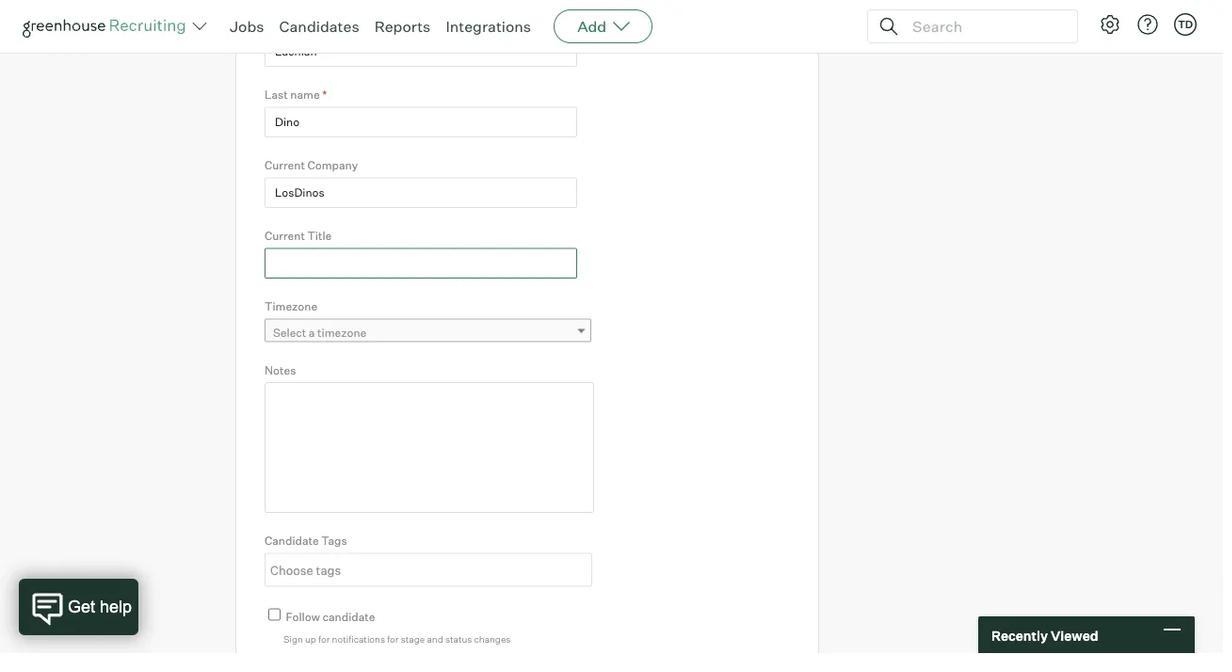 Task type: locate. For each thing, give the bounding box(es) containing it.
company
[[307, 158, 358, 172]]

select
[[273, 326, 306, 340]]

first
[[265, 17, 289, 31]]

follow
[[286, 610, 320, 624]]

current left company
[[265, 158, 305, 172]]

current
[[265, 158, 305, 172], [265, 229, 305, 243]]

select a timezone link
[[265, 319, 591, 346]]

title
[[307, 229, 332, 243]]

sign
[[283, 633, 303, 645]]

None text field
[[265, 248, 577, 279]]

reports
[[374, 17, 431, 36]]

name right the last
[[290, 88, 320, 102]]

configure image
[[1099, 13, 1122, 36]]

current for current company
[[265, 158, 305, 172]]

name right first
[[291, 17, 321, 31]]

for
[[318, 633, 330, 645], [387, 633, 399, 645]]

0 vertical spatial name
[[291, 17, 321, 31]]

for left 'stage'
[[387, 633, 399, 645]]

2 current from the top
[[265, 229, 305, 243]]

td button
[[1174, 13, 1197, 36]]

stage
[[401, 633, 425, 645]]

status
[[445, 633, 472, 645]]

and
[[427, 633, 443, 645]]

jobs
[[230, 17, 264, 36]]

1 vertical spatial name
[[290, 88, 320, 102]]

greenhouse recruiting image
[[23, 15, 192, 38]]

td button
[[1171, 9, 1201, 40]]

candidate
[[265, 534, 319, 548]]

* right first
[[323, 17, 328, 31]]

follow candidate
[[286, 610, 375, 624]]

*
[[323, 17, 328, 31], [322, 88, 327, 102]]

for right up
[[318, 633, 330, 645]]

* for first name *
[[323, 17, 328, 31]]

* right the last
[[322, 88, 327, 102]]

a
[[309, 326, 315, 340]]

None text field
[[265, 36, 577, 67], [265, 107, 577, 137], [265, 178, 577, 208], [266, 555, 587, 585], [265, 36, 577, 67], [265, 107, 577, 137], [265, 178, 577, 208], [266, 555, 587, 585]]

last
[[265, 88, 288, 102]]

candidate
[[323, 610, 375, 624]]

td
[[1178, 18, 1193, 31]]

notifications
[[332, 633, 385, 645]]

sign up for notifications for stage and status changes
[[283, 633, 511, 645]]

1 vertical spatial *
[[322, 88, 327, 102]]

first name *
[[265, 17, 328, 31]]

1 current from the top
[[265, 158, 305, 172]]

1 vertical spatial current
[[265, 229, 305, 243]]

current title
[[265, 229, 332, 243]]

1 horizontal spatial for
[[387, 633, 399, 645]]

name for first
[[291, 17, 321, 31]]

timezone
[[265, 299, 317, 313]]

jobs link
[[230, 17, 264, 36]]

0 horizontal spatial for
[[318, 633, 330, 645]]

current for current title
[[265, 229, 305, 243]]

add button
[[554, 9, 653, 43]]

name
[[291, 17, 321, 31], [290, 88, 320, 102]]

viewed
[[1051, 627, 1099, 644]]

changes
[[474, 633, 511, 645]]

timezone
[[317, 326, 367, 340]]

0 vertical spatial current
[[265, 158, 305, 172]]

current left title
[[265, 229, 305, 243]]

0 vertical spatial *
[[323, 17, 328, 31]]



Task type: vqa. For each thing, say whether or not it's contained in the screenshot.
Custom to the top
no



Task type: describe. For each thing, give the bounding box(es) containing it.
integrations link
[[446, 17, 531, 36]]

Search text field
[[908, 13, 1060, 40]]

notes
[[265, 363, 296, 377]]

add
[[577, 17, 607, 36]]

Notes text field
[[265, 382, 594, 513]]

* for last name *
[[322, 88, 327, 102]]

up
[[305, 633, 316, 645]]

Follow candidate checkbox
[[268, 609, 281, 621]]

recently viewed
[[992, 627, 1099, 644]]

integrations
[[446, 17, 531, 36]]

select a timezone
[[273, 326, 367, 340]]

tags
[[321, 534, 347, 548]]

candidates
[[279, 17, 359, 36]]

reports link
[[374, 17, 431, 36]]

last name *
[[265, 88, 327, 102]]

candidates link
[[279, 17, 359, 36]]

current company
[[265, 158, 358, 172]]

name for last
[[290, 88, 320, 102]]

1 for from the left
[[318, 633, 330, 645]]

recently
[[992, 627, 1048, 644]]

candidate tags
[[265, 534, 347, 548]]

2 for from the left
[[387, 633, 399, 645]]



